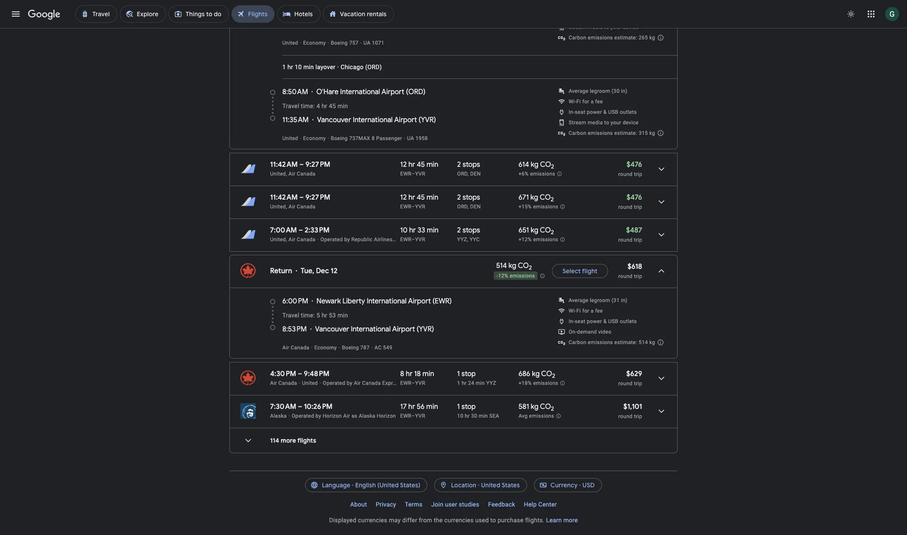 Task type: describe. For each thing, give the bounding box(es) containing it.
air down 4:30 pm on the bottom of page
[[270, 380, 277, 386]]

$618 round trip
[[619, 262, 643, 280]]

kg for 671
[[531, 193, 539, 202]]

video
[[599, 329, 612, 335]]

usb for 11:35 am
[[609, 109, 619, 115]]

 image up travel time: 5 hr 53 min at left bottom
[[312, 297, 313, 306]]

flight details. leaves newark liberty international airport at 11:42 am on tuesday, december 12 and arrives at vancouver international airport at 9:27 pm on tuesday, december 12. image for 614
[[652, 159, 673, 180]]

trip inside $618 round trip
[[635, 273, 643, 280]]

$476 for 614
[[627, 160, 643, 169]]

total duration 8 hr 18 min. element
[[401, 370, 458, 380]]

in- for 11:35 am
[[569, 109, 575, 115]]

boeing 787
[[342, 345, 370, 351]]

airport for 7:40 am
[[382, 20, 405, 29]]

flight details. leaves newark liberty international airport at 7:00 am on tuesday, december 12 and arrives at vancouver international airport at 2:33 pm on tuesday, december 12. image
[[652, 224, 673, 245]]

$618
[[628, 262, 643, 271]]

+15% emissions
[[519, 204, 559, 210]]

travel time: 2 hr 40 min
[[283, 7, 348, 14]]

(31
[[612, 298, 620, 304]]

– right departure time: 7:30 am. text box
[[298, 403, 303, 411]]

help
[[524, 501, 537, 508]]

651 kg co 2
[[519, 226, 555, 236]]

549
[[383, 345, 393, 351]]

emissions down 514 kg co 2
[[510, 273, 535, 279]]

air canada for united
[[270, 380, 297, 386]]

kg for 581
[[531, 403, 539, 411]]

english
[[356, 482, 376, 489]]

used
[[476, 517, 489, 524]]

1 vertical spatial more
[[564, 517, 578, 524]]

Departure time: 4:30 PM. text field
[[270, 370, 296, 379]]

flights.
[[526, 517, 545, 524]]

express for airlines/united
[[412, 237, 432, 243]]

kg for 651
[[531, 226, 539, 235]]

o'hare for 7:40 am
[[317, 20, 339, 29]]

8 hr 18 min ewr – yvr
[[401, 370, 435, 386]]

2 vertical spatial to
[[491, 517, 496, 524]]

as
[[352, 413, 358, 419]]

hr inside 1 stop 10 hr 30 min sea
[[465, 413, 470, 419]]

den for 671
[[471, 204, 481, 210]]

center
[[539, 501, 557, 508]]

2 vertical spatial 12
[[331, 267, 338, 276]]

ua 1071
[[364, 40, 385, 46]]

states
[[502, 482, 520, 489]]

7:00 am
[[270, 226, 297, 235]]

2 alaska from the left
[[359, 413, 376, 419]]

express for canada
[[383, 380, 402, 386]]

1 currencies from the left
[[358, 517, 388, 524]]

18
[[415, 370, 421, 379]]

 image for economy
[[339, 345, 340, 351]]

2 up layover (1 of 2) is a 2 hr 38 min layover at o'hare international airport in chicago. layover (2 of 2) is a 1 hr 35 min layover at denver international airport in denver. element
[[458, 193, 461, 202]]

1 stream media to your device from the top
[[569, 24, 639, 30]]

stops for 651
[[463, 226, 481, 235]]

Arrival time: 9:48 PM. text field
[[304, 370, 330, 379]]

canada down departure time: 4:30 pm. text box
[[279, 380, 297, 386]]

0 vertical spatial 45
[[329, 103, 336, 110]]

514 inside 514 kg co 2
[[497, 262, 507, 271]]

– up united, air canada
[[299, 226, 303, 235]]

30
[[472, 413, 478, 419]]

Departure time: 6:00 PM. text field
[[283, 297, 308, 306]]

power for 11:35 am
[[587, 109, 603, 115]]

round inside $618 round trip
[[619, 273, 633, 280]]

$1,101 round trip
[[619, 403, 643, 420]]

average legroom (30 in)
[[569, 88, 628, 94]]

10 for stop
[[458, 413, 464, 419]]

114 more flights
[[270, 437, 317, 445]]

1 media from the top
[[588, 24, 603, 30]]

1 vertical spatial 514
[[639, 340, 649, 346]]

flight details. leaves newark liberty international airport at 11:42 am on tuesday, december 12 and arrives at vancouver international airport at 9:27 pm on tuesday, december 12. image for 671
[[652, 191, 673, 213]]

$487 round trip
[[619, 226, 643, 243]]

7:30 am
[[270, 403, 296, 411]]

17 hr 56 min ewr – yvr
[[401, 403, 439, 419]]

2 stops flight. element for 671
[[458, 193, 481, 203]]

1 hr 10 min layover
[[283, 64, 336, 71]]

air canada for economy
[[283, 345, 310, 351]]

4:30 pm – 9:48 pm
[[270, 370, 330, 379]]

studies
[[459, 501, 480, 508]]

& for 8:53 pm
[[604, 319, 607, 325]]

kg for 614
[[531, 160, 539, 169]]

8:50 am
[[283, 88, 308, 96]]

2 left 40
[[317, 7, 320, 14]]

1 your from the top
[[611, 24, 622, 30]]

yvr for 671
[[416, 204, 426, 210]]

economy for boeing 757
[[303, 40, 326, 46]]

– down ua 1958
[[412, 171, 416, 177]]

united down "9:48 pm"
[[302, 380, 318, 386]]

outlets for 8:53 pm
[[620, 319, 637, 325]]

air down 7:00 am – 2:33 pm
[[289, 237, 296, 243]]

kg for 686
[[532, 370, 540, 379]]

1 travel from the top
[[283, 7, 300, 14]]

0 horizontal spatial -
[[403, 380, 405, 386]]

ewr for 671
[[401, 204, 412, 210]]

about link
[[346, 498, 372, 512]]

2 horizon from the left
[[377, 413, 396, 419]]

air down departure time: 11:42 am. text field
[[289, 204, 296, 210]]

united down 7:40 am text field
[[283, 40, 298, 46]]

join
[[432, 501, 444, 508]]

17
[[401, 403, 407, 411]]

Arrival time: 10:26 PM. text field
[[304, 403, 333, 411]]

legroom for 6:00 pm
[[590, 298, 611, 304]]

 image for united
[[299, 380, 301, 386]]

ua for ua 1958
[[407, 135, 415, 142]]

( for 8:53 pm
[[417, 325, 419, 334]]

united left states
[[482, 482, 501, 489]]

1 vertical spatial operated
[[323, 380, 346, 386]]

on-demand video
[[569, 329, 612, 335]]

the
[[434, 517, 443, 524]]

56
[[417, 403, 425, 411]]

1 stream from the top
[[569, 24, 587, 30]]

legroom for 8:50 am
[[590, 88, 611, 94]]

leaves newark liberty international airport at 4:30 pm on tuesday, december 12 and arrives at vancouver international airport at 9:48 pm on tuesday, december 12. element
[[270, 370, 330, 379]]

emissions for +15% emissions
[[534, 204, 559, 210]]

united down arrival time: 11:35 am. text field
[[283, 135, 298, 142]]

emissions for avg emissions
[[530, 413, 555, 419]]

kg right 265
[[650, 35, 656, 41]]

476 US dollars text field
[[627, 193, 643, 202]]

for for 6:00 pm
[[583, 308, 590, 314]]

kg up flight details. leaves newark liberty international airport at 4:30 pm on tuesday, december 12 and arrives at vancouver international airport at 9:48 pm on tuesday, december 12. icon
[[650, 340, 656, 346]]

1 for 1 stop 1 hr 24 min yyz
[[458, 370, 460, 379]]

boeing 737max 8 passenger
[[331, 135, 402, 142]]

671 kg co 2
[[519, 193, 554, 203]]

yyz inside 1 stop 1 hr 24 min yyz
[[487, 380, 497, 386]]

7:40 am
[[283, 20, 308, 29]]

12 hr 45 min ewr – yvr for 614
[[401, 160, 439, 177]]

total duration 12 hr 45 min. element for 671
[[401, 193, 458, 203]]

vancouver for 8:53 pm
[[315, 325, 349, 334]]

ewr for 581
[[401, 413, 412, 419]]

, for 651
[[468, 237, 469, 243]]

avg
[[519, 413, 528, 419]]

layover (1 of 2) is a 1 hr 33 min layover at toronto pearson international airport in toronto. layover (2 of 2) is a 1 hr 22 min layover at calgary international airport in calgary. element
[[458, 236, 515, 243]]

Arrival time: 9:27 PM. text field
[[306, 193, 331, 202]]

1 stop flight. element for 17 hr 56 min
[[458, 403, 476, 413]]

0 vertical spatial 8
[[372, 135, 375, 142]]

ac
[[375, 345, 382, 351]]

2 inside "581 kg co 2"
[[551, 405, 555, 413]]

travel time: 5 hr 53 min
[[283, 312, 348, 319]]

+12%
[[519, 237, 532, 243]]

canada down 8:53 pm
[[291, 345, 310, 351]]

1 carbon from the top
[[569, 35, 587, 41]]

10 for hr
[[295, 64, 302, 71]]

1 horizon from the left
[[323, 413, 342, 419]]

hr right 5
[[322, 312, 328, 319]]

den for 614
[[471, 171, 481, 177]]

hr up departure time: 8:50 am. text field at the top of the page
[[288, 64, 293, 71]]

operated by horizon air as alaska horizon
[[292, 413, 396, 419]]

carbon emissions estimate: 514 kg
[[569, 340, 656, 346]]

min inside 8 hr 18 min ewr – yvr
[[423, 370, 435, 379]]

hr right 4
[[322, 103, 328, 110]]

time: for 8:50 am
[[301, 103, 315, 110]]

layover (1 of 2) is a 1 hr 5 min layover at o'hare international airport in chicago. layover (2 of 2) is a 3 hr 7 min layover at denver international airport in denver. element
[[458, 170, 515, 177]]

vancouver international airport ( yvr ) for 8:53 pm
[[315, 325, 434, 334]]

hr down ua 1958
[[409, 160, 415, 169]]

1 horizontal spatial -
[[497, 273, 499, 279]]

travel for 6:00 pm
[[283, 312, 300, 319]]

( for 7:40 am
[[406, 20, 409, 29]]

1071
[[372, 40, 385, 46]]

737max
[[350, 135, 371, 142]]

1 stop flight. element for 8 hr 18 min
[[458, 370, 476, 380]]

24
[[468, 380, 475, 386]]

displayed
[[329, 517, 357, 524]]

trip for 686
[[635, 381, 643, 387]]

11:35 am
[[283, 116, 309, 124]]

newark
[[317, 297, 341, 306]]

min up total duration 10 hr 33 min. "element"
[[427, 193, 439, 202]]

– left 9:48 pm text box
[[298, 370, 302, 379]]

air up as on the left of page
[[354, 380, 361, 386]]

11:42 am – 9:27 pm united, air canada for 614
[[270, 160, 331, 177]]

2 stops flight. element for 651
[[458, 226, 481, 236]]

canada down leaves newark liberty international airport at 7:00 am on tuesday, december 12 and arrives at vancouver international airport at 2:33 pm on tuesday, december 12. element
[[297, 237, 316, 243]]

Departure time: 8:50 AM. text field
[[283, 88, 308, 96]]

differ
[[403, 517, 418, 524]]

vancouver international airport ( yvr ) for 11:35 am
[[317, 116, 436, 124]]

chicago ( ord )
[[341, 64, 382, 71]]

1 stop 1 hr 24 min yyz
[[458, 370, 497, 386]]

learn more link
[[547, 517, 578, 524]]

2 your from the top
[[611, 120, 622, 126]]

– inside 8 hr 18 min ewr – yvr
[[412, 380, 416, 386]]

40
[[329, 7, 336, 14]]

2 inside 514 kg co 2
[[529, 264, 532, 272]]

2 media from the top
[[588, 120, 603, 126]]

terms
[[405, 501, 423, 508]]

0 vertical spatial to
[[605, 24, 610, 30]]

3 united, from the top
[[270, 237, 287, 243]]

5
[[317, 312, 320, 319]]

usb for 8:53 pm
[[609, 319, 619, 325]]

9:27 pm for 671
[[306, 193, 331, 202]]

average for 6:00 pm
[[569, 298, 589, 304]]

vancouver for 11:35 am
[[317, 116, 351, 124]]

( for 8:50 am
[[406, 88, 409, 96]]

2 currencies from the left
[[445, 517, 474, 524]]

on-
[[569, 329, 578, 335]]

8 inside 8 hr 18 min ewr – yvr
[[401, 370, 405, 379]]

help center
[[524, 501, 557, 508]]

canada down 787
[[362, 380, 381, 386]]

layover (1 of 1) is a 1 hr 24 min layover at toronto pearson international airport in toronto. element
[[458, 380, 515, 387]]

select
[[563, 267, 581, 275]]

carbon emissions estimate: 265 kilograms element
[[569, 35, 656, 41]]

Departure time: 11:42 AM. text field
[[270, 160, 298, 169]]

2 up layover (1 of 2) is a 1 hr 5 min layover at o'hare international airport in chicago. layover (2 of 2) is a 3 hr 7 min layover at denver international airport in denver. element
[[458, 160, 461, 169]]

487 US dollars text field
[[627, 226, 643, 235]]

change appearance image
[[841, 4, 862, 25]]

) for 8:53 pm
[[432, 325, 434, 334]]

1 vertical spatial by
[[347, 380, 353, 386]]

economy for boeing 737max 8 passenger
[[303, 135, 326, 142]]

canada down arrival time: 9:27 pm. text field
[[297, 204, 316, 210]]

8:53 pm
[[283, 325, 307, 334]]

carbon emissions estimate: 514 kilograms element
[[569, 340, 656, 346]]

fee for 8:50 am
[[596, 99, 603, 105]]

1958
[[416, 135, 428, 142]]

layover (1 of 2) is a 2 hr 38 min layover at o'hare international airport in chicago. layover (2 of 2) is a 1 hr 35 min layover at denver international airport in denver. element
[[458, 203, 515, 210]]

– inside 10 hr 33 min ewr – yvr
[[412, 237, 416, 243]]

boeing for boeing 757
[[331, 40, 348, 46]]

Arrival time: 7:40 AM. text field
[[283, 20, 308, 29]]

1 estimate: from the top
[[615, 35, 638, 41]]

min right 40
[[338, 7, 348, 14]]

select flight button
[[552, 261, 608, 282]]

emissions for +18% emissions
[[534, 380, 559, 387]]

privacy link
[[372, 498, 401, 512]]

, for 671
[[468, 204, 469, 210]]

– left arrival time: 9:27 pm. text field
[[300, 193, 304, 202]]

hr left 40
[[322, 7, 328, 14]]

air down 11:42 am text box
[[289, 171, 296, 177]]

671
[[519, 193, 529, 202]]

hr up total duration 10 hr 33 min. "element"
[[409, 193, 415, 202]]

trip for 651
[[635, 237, 643, 243]]

12 for 671
[[401, 193, 407, 202]]

min inside 1 stop 10 hr 30 min sea
[[479, 413, 488, 419]]

carbon emissions estimate: 265 kg
[[569, 35, 656, 41]]

airport for 11:35 am
[[395, 116, 417, 124]]

2 stream from the top
[[569, 120, 587, 126]]

2 stops yyz , yyc
[[458, 226, 481, 243]]

leaves newark liberty international airport at 11:42 am on tuesday, december 12 and arrives at vancouver international airport at 9:27 pm on tuesday, december 12. element for 671
[[270, 193, 331, 202]]

stop for 8 hr 18 min
[[462, 370, 476, 379]]

1 left 24
[[458, 380, 461, 386]]

hr inside 8 hr 18 min ewr – yvr
[[406, 370, 413, 379]]

 image right the layover
[[338, 64, 339, 71]]

language
[[322, 482, 351, 489]]

tue,
[[301, 267, 315, 276]]

11:42 am for 671
[[270, 193, 298, 202]]

45 for 614
[[417, 160, 425, 169]]

passenger
[[376, 135, 402, 142]]

international for 7:40 am
[[341, 20, 380, 29]]

co for 686
[[542, 370, 553, 379]]

return
[[270, 267, 292, 276]]

jazz
[[406, 380, 418, 386]]

min down "1958"
[[427, 160, 439, 169]]

– up 10 hr 33 min ewr – yvr
[[412, 204, 416, 210]]

+6%
[[519, 171, 529, 177]]

travel time: 4 hr 45 min
[[283, 103, 348, 110]]



Task type: locate. For each thing, give the bounding box(es) containing it.
legroom
[[590, 88, 611, 94], [590, 298, 611, 304]]

2 outlets from the top
[[620, 319, 637, 325]]

3 estimate: from the top
[[615, 340, 638, 346]]

4:30 pm
[[270, 370, 296, 379]]

 image
[[361, 40, 362, 46], [318, 237, 319, 243], [339, 345, 340, 351]]

economy down arrival time: 11:35 am. text field
[[303, 135, 326, 142]]

2 9:27 pm from the top
[[306, 193, 331, 202]]

hr left 30
[[465, 413, 470, 419]]

vancouver down the 53
[[315, 325, 349, 334]]

0 vertical spatial stream
[[569, 24, 587, 30]]

0 vertical spatial your
[[611, 24, 622, 30]]

1 usb from the top
[[609, 109, 619, 115]]

2 inside '686 kg co 2'
[[553, 373, 556, 380]]

trip inside $629 round trip
[[635, 381, 643, 387]]

1 vertical spatial in-seat power & usb outlets
[[569, 319, 637, 325]]

7:30 am – 10:26 pm
[[270, 403, 333, 411]]

0 vertical spatial ,
[[468, 171, 469, 177]]

fi up 'on-'
[[577, 308, 581, 314]]

round for 581
[[619, 414, 633, 420]]

4 round from the top
[[619, 273, 633, 280]]

2 $476 from the top
[[627, 193, 643, 202]]

vancouver international airport ( yvr ) up ac
[[315, 325, 434, 334]]

stops for 614
[[463, 160, 481, 169]]

estimate:
[[615, 35, 638, 41], [615, 130, 638, 136], [615, 340, 638, 346]]

estimate: up $629
[[615, 340, 638, 346]]

1 fee from the top
[[596, 99, 603, 105]]

trip inside $487 round trip
[[635, 237, 643, 243]]

2 leaves newark liberty international airport at 11:42 am on tuesday, december 12 and arrives at vancouver international airport at 9:27 pm on tuesday, december 12. element from the top
[[270, 193, 331, 202]]

0 horizontal spatial 8
[[372, 135, 375, 142]]

min right 56
[[427, 403, 439, 411]]

operated by air canada express - jazz
[[323, 380, 418, 386]]

emissions down 651 kg co 2
[[534, 237, 559, 243]]

$629 round trip
[[619, 370, 643, 387]]

air left as on the left of page
[[344, 413, 350, 419]]

estimate: for 6:00 pm
[[615, 340, 638, 346]]

1 for 1 hr 10 min layover
[[283, 64, 286, 71]]

1 11:42 am – 9:27 pm united, air canada from the top
[[270, 160, 331, 177]]

$1,101
[[624, 403, 643, 411]]

united, for 614
[[270, 171, 287, 177]]

international down chicago ( ord )
[[340, 88, 380, 96]]

round for 614
[[619, 171, 633, 177]]

join user studies link
[[427, 498, 484, 512]]

operated for 10:26 pm
[[292, 413, 314, 419]]

operated
[[321, 237, 343, 243], [323, 380, 346, 386], [292, 413, 314, 419]]

yyz
[[458, 237, 468, 243], [487, 380, 497, 386]]

12 down passenger
[[401, 160, 407, 169]]

2 a from the top
[[591, 308, 594, 314]]

ac 549
[[375, 345, 393, 351]]

flight
[[583, 267, 598, 275]]

from
[[419, 517, 433, 524]]

315
[[639, 130, 649, 136]]

686 kg co 2
[[519, 370, 556, 380]]

3 2 stops flight. element from the top
[[458, 226, 481, 236]]

0 vertical spatial den
[[471, 171, 481, 177]]

0 horizontal spatial more
[[281, 437, 296, 445]]

by
[[345, 237, 350, 243], [347, 380, 353, 386], [316, 413, 321, 419]]

kg inside 614 kg co 2
[[531, 160, 539, 169]]

3 time: from the top
[[301, 312, 315, 319]]

co inside 514 kg co 2
[[518, 262, 529, 271]]

o'hare international airport ( ord )
[[317, 20, 426, 29], [317, 88, 426, 96]]

2 device from the top
[[623, 120, 639, 126]]

45 up 33 at the left top
[[417, 193, 425, 202]]

flight details. leaves newark liberty international airport at 11:42 am on tuesday, december 12 and arrives at vancouver international airport at 9:27 pm on tuesday, december 12. image
[[652, 159, 673, 180], [652, 191, 673, 213]]

ewr for 686
[[401, 380, 412, 386]]

yyz left yyc
[[458, 237, 468, 243]]

0 vertical spatial 2 stops ord , den
[[458, 160, 481, 177]]

Departure time: 11:42 AM. text field
[[270, 193, 298, 202]]

device up carbon emissions estimate: 315 kg
[[623, 120, 639, 126]]

1 horizontal spatial  image
[[339, 345, 340, 351]]

leaves newark liberty international airport at 11:42 am on tuesday, december 12 and arrives at vancouver international airport at 9:27 pm on tuesday, december 12. element
[[270, 160, 331, 169], [270, 193, 331, 202]]

$476 round trip for 671
[[619, 193, 643, 210]]

user
[[445, 501, 458, 508]]

layover (1 of 1) is a 10 hr 30 min layover at seattle-tacoma international airport in seattle. element
[[458, 413, 515, 420]]

618 US dollars text field
[[628, 262, 643, 271]]

2 total duration 12 hr 45 min. element from the top
[[401, 193, 458, 203]]

2 wi-fi for a fee from the top
[[569, 308, 603, 314]]

co inside "581 kg co 2"
[[541, 403, 551, 411]]

9:48 pm
[[304, 370, 330, 379]]

united, down departure time: 11:42 am. text field
[[270, 204, 287, 210]]

1 united, from the top
[[270, 171, 287, 177]]

1 round from the top
[[619, 171, 633, 177]]

, inside 2 stops yyz , yyc
[[468, 237, 469, 243]]

– inside 17 hr 56 min ewr – yvr
[[412, 413, 416, 419]]

yvr inside 10 hr 33 min ewr – yvr
[[416, 237, 426, 243]]

1 vertical spatial &
[[604, 319, 607, 325]]

1 vertical spatial for
[[583, 308, 590, 314]]

0 vertical spatial express
[[412, 237, 432, 243]]

0 vertical spatial carbon
[[569, 35, 587, 41]]

0 vertical spatial o'hare
[[317, 20, 339, 29]]

1 vertical spatial 9:27 pm
[[306, 193, 331, 202]]

2 flight details. leaves newark liberty international airport at 11:42 am on tuesday, december 12 and arrives at vancouver international airport at 9:27 pm on tuesday, december 12. image from the top
[[652, 191, 673, 213]]

0 vertical spatial 10
[[295, 64, 302, 71]]

air down 8:53 pm
[[283, 345, 290, 351]]

0 vertical spatial travel
[[283, 7, 300, 14]]

1 vertical spatial average
[[569, 298, 589, 304]]

2 average from the top
[[569, 298, 589, 304]]

4
[[317, 103, 320, 110]]

leaves newark liberty international airport at 11:42 am on tuesday, december 12 and arrives at vancouver international airport at 9:27 pm on tuesday, december 12. element for 614
[[270, 160, 331, 169]]

economy up 1 hr 10 min layover
[[303, 40, 326, 46]]

trip for 614
[[635, 171, 643, 177]]

kg up the avg emissions
[[531, 403, 539, 411]]

–
[[300, 160, 304, 169], [412, 171, 416, 177], [300, 193, 304, 202], [412, 204, 416, 210], [299, 226, 303, 235], [412, 237, 416, 243], [298, 370, 302, 379], [412, 380, 416, 386], [298, 403, 303, 411], [412, 413, 416, 419]]

1101 US dollars text field
[[624, 403, 643, 411]]

0 vertical spatial &
[[604, 109, 607, 115]]

round inside $1,101 round trip
[[619, 414, 633, 420]]

2 up +6% emissions
[[552, 163, 555, 171]]

1 stop from the top
[[462, 370, 476, 379]]

 image right 757
[[361, 40, 362, 46]]

boeing 757
[[331, 40, 359, 46]]

seat for 11:35 am
[[575, 109, 586, 115]]

your
[[611, 24, 622, 30], [611, 120, 622, 126]]

time: left 4
[[301, 103, 315, 110]]

614
[[519, 160, 530, 169]]

1 & from the top
[[604, 109, 607, 115]]

0 vertical spatial vancouver international airport ( yvr )
[[317, 116, 436, 124]]

yvr inside 17 hr 56 min ewr – yvr
[[416, 413, 426, 419]]

estimate: left 315
[[615, 130, 638, 136]]

co up +18% emissions
[[542, 370, 553, 379]]

2 o'hare international airport ( ord ) from the top
[[317, 88, 426, 96]]

2 $476 round trip from the top
[[619, 193, 643, 210]]

time: for 6:00 pm
[[301, 312, 315, 319]]

1 stops from the top
[[463, 160, 481, 169]]

2 vertical spatial united,
[[270, 237, 287, 243]]

1 vertical spatial $476 round trip
[[619, 193, 643, 210]]

yvr for 614
[[416, 171, 426, 177]]

2 inside 651 kg co 2
[[551, 229, 555, 236]]

carbon emissions estimate: 315 kilograms element
[[569, 130, 656, 136]]

11:42 am up departure time: 11:42 am. text field
[[270, 160, 298, 169]]

1 vertical spatial wi-
[[569, 308, 577, 314]]

time: up 7:40 am
[[301, 7, 315, 14]]

estimate: for 8:50 am
[[615, 130, 638, 136]]

hr inside 17 hr 56 min ewr – yvr
[[409, 403, 415, 411]]

total duration 10 hr 33 min. element
[[401, 226, 458, 236]]

outlets for 11:35 am
[[620, 109, 637, 115]]

+18%
[[519, 380, 532, 387]]

in- for 8:53 pm
[[569, 319, 575, 325]]

2 seat from the top
[[575, 319, 586, 325]]

1 stop flight. element up 30
[[458, 403, 476, 413]]

1 for 1 stop 10 hr 30 min sea
[[458, 403, 460, 411]]

5 trip from the top
[[635, 381, 643, 387]]

Arrival time: 8:53 PM. text field
[[283, 325, 307, 334]]

1 vertical spatial vancouver
[[315, 325, 349, 334]]

+12% emissions
[[519, 237, 559, 243]]

air canada down 8:53 pm
[[283, 345, 310, 351]]

hr inside 10 hr 33 min ewr – yvr
[[410, 226, 416, 235]]

1 vertical spatial fi
[[577, 308, 581, 314]]

min left the layover
[[304, 64, 314, 71]]

emissions for carbon emissions estimate: 514 kg
[[588, 340, 613, 346]]

1 a from the top
[[591, 99, 594, 105]]

states)
[[400, 482, 421, 489]]

1 time: from the top
[[301, 7, 315, 14]]

join user studies
[[432, 501, 480, 508]]

1 o'hare international airport ( ord ) from the top
[[317, 20, 426, 29]]

1 seat from the top
[[575, 109, 586, 115]]

3 travel from the top
[[283, 312, 300, 319]]

2 vertical spatial 10
[[458, 413, 464, 419]]

min inside 1 stop 1 hr 24 min yyz
[[476, 380, 485, 386]]

0 vertical spatial device
[[623, 24, 639, 30]]

2 stops flight. element
[[458, 160, 481, 170], [458, 193, 481, 203], [458, 226, 481, 236]]

2 in) from the top
[[622, 298, 628, 304]]

2 inside 614 kg co 2
[[552, 163, 555, 171]]

trip down '$618' text field
[[635, 273, 643, 280]]

1 horizontal spatial 8
[[401, 370, 405, 379]]

leaves newark liberty international airport at 7:30 am on tuesday, december 12 and arrives at vancouver international airport at 10:26 pm on tuesday, december 12. element
[[270, 403, 333, 411]]

1 for from the top
[[583, 99, 590, 105]]

3 round from the top
[[619, 237, 633, 243]]

1 vertical spatial vancouver international airport ( yvr )
[[315, 325, 434, 334]]

0 vertical spatial $476
[[627, 160, 643, 169]]

514 up 12%
[[497, 262, 507, 271]]

2 time: from the top
[[301, 103, 315, 110]]

1 vertical spatial a
[[591, 308, 594, 314]]

round inside $629 round trip
[[619, 381, 633, 387]]

2 carbon from the top
[[569, 130, 587, 136]]

2 for from the top
[[583, 308, 590, 314]]

united, down 11:42 am text box
[[270, 171, 287, 177]]

1 power from the top
[[587, 109, 603, 115]]

Departure time: 7:00 AM. text field
[[270, 226, 297, 235]]

total duration 17 hr 56 min. element
[[401, 403, 458, 413]]

12 for 614
[[401, 160, 407, 169]]

1 vertical spatial travel
[[283, 103, 300, 110]]

 image down 7:30 am
[[289, 413, 290, 419]]

1 vertical spatial ,
[[468, 204, 469, 210]]

stops
[[463, 160, 481, 169], [463, 193, 481, 202], [463, 226, 481, 235]]

wi- down average legroom (30 in)
[[569, 99, 577, 105]]

, for 614
[[468, 171, 469, 177]]

0 vertical spatial 12
[[401, 160, 407, 169]]

privacy
[[376, 501, 396, 508]]

2 vertical spatial travel
[[283, 312, 300, 319]]

yvr for 651
[[416, 237, 426, 243]]

1 den from the top
[[471, 171, 481, 177]]

1 vertical spatial usb
[[609, 319, 619, 325]]

yvr for 581
[[416, 413, 426, 419]]

ua
[[364, 40, 371, 46], [407, 135, 415, 142]]

0 horizontal spatial 10
[[295, 64, 302, 71]]

– left arrival time: 9:27 pm. text box
[[300, 160, 304, 169]]

help center link
[[520, 498, 562, 512]]

$629
[[627, 370, 643, 379]]

2 vertical spatial 2 stops flight. element
[[458, 226, 481, 236]]

1 vertical spatial 12 hr 45 min ewr – yvr
[[401, 193, 439, 210]]

demand
[[578, 329, 597, 335]]

+18% emissions
[[519, 380, 559, 387]]

0 horizontal spatial 514
[[497, 262, 507, 271]]

2 2 stops flight. element from the top
[[458, 193, 481, 203]]

0 vertical spatial 11:42 am
[[270, 160, 298, 169]]

ewr inside 8 hr 18 min ewr – yvr
[[401, 380, 412, 386]]

round inside $487 round trip
[[619, 237, 633, 243]]

boeing left 787
[[342, 345, 359, 351]]

1 12 hr 45 min ewr – yvr from the top
[[401, 160, 439, 177]]

seat down average legroom (30 in)
[[575, 109, 586, 115]]

1 vertical spatial to
[[605, 120, 610, 126]]

air canada down departure time: 4:30 pm. text box
[[270, 380, 297, 386]]

12 up 10 hr 33 min ewr – yvr
[[401, 193, 407, 202]]

kg inside "581 kg co 2"
[[531, 403, 539, 411]]

1 vertical spatial total duration 12 hr 45 min. element
[[401, 193, 458, 203]]

1 11:42 am from the top
[[270, 160, 298, 169]]

ua for ua 1071
[[364, 40, 371, 46]]

 image down arrival time: 2:33 pm. text box
[[318, 237, 319, 243]]

kg inside '686 kg co 2'
[[532, 370, 540, 379]]

terms link
[[401, 498, 427, 512]]

2 o'hare from the top
[[317, 88, 339, 96]]

in- up 'on-'
[[569, 319, 575, 325]]

2 round from the top
[[619, 204, 633, 210]]

leaves newark liberty international airport at 11:42 am on tuesday, december 12 and arrives at vancouver international airport at 9:27 pm on tuesday, december 12. element up leaves newark liberty international airport at 7:00 am on tuesday, december 12 and arrives at vancouver international airport at 2:33 pm on tuesday, december 12. element
[[270, 193, 331, 202]]

$476 for 671
[[627, 193, 643, 202]]

co inside '686 kg co 2'
[[542, 370, 553, 379]]

2 den from the top
[[471, 204, 481, 210]]

2 vertical spatial estimate:
[[615, 340, 638, 346]]

airlines/united
[[374, 237, 411, 243]]

) for 11:35 am
[[434, 116, 436, 124]]

boeing for boeing 737max 8 passenger
[[331, 135, 348, 142]]

2 fee from the top
[[596, 308, 603, 314]]

alaska down 7:30 am
[[270, 413, 287, 419]]

2 legroom from the top
[[590, 298, 611, 304]]

7:00 am – 2:33 pm
[[270, 226, 330, 235]]

stop up 24
[[462, 370, 476, 379]]

1 inside 1 stop 10 hr 30 min sea
[[458, 403, 460, 411]]

stop inside 1 stop 1 hr 24 min yyz
[[462, 370, 476, 379]]

(30
[[612, 88, 620, 94]]

Arrival time: 9:27 PM. text field
[[306, 160, 331, 169]]

1 vertical spatial legroom
[[590, 298, 611, 304]]

stop inside 1 stop 10 hr 30 min sea
[[462, 403, 476, 411]]

total duration 12 hr 45 min. element
[[401, 160, 458, 170], [401, 193, 458, 203]]

2 inside 2 stops yyz , yyc
[[458, 226, 461, 235]]

0 vertical spatial by
[[345, 237, 350, 243]]

1 average from the top
[[569, 88, 589, 94]]

min inside 17 hr 56 min ewr – yvr
[[427, 403, 439, 411]]

0 vertical spatial average
[[569, 88, 589, 94]]

0 vertical spatial power
[[587, 109, 603, 115]]

0 horizontal spatial horizon
[[323, 413, 342, 419]]

kg inside 651 kg co 2
[[531, 226, 539, 235]]

leaves newark liberty international airport at 11:42 am on tuesday, december 12 and arrives at vancouver international airport at 9:27 pm on tuesday, december 12. element up departure time: 11:42 am. text field
[[270, 160, 331, 169]]

0 vertical spatial legroom
[[590, 88, 611, 94]]

united, for 671
[[270, 204, 287, 210]]

emissions for +12% emissions
[[534, 237, 559, 243]]

vancouver
[[317, 116, 351, 124], [315, 325, 349, 334]]

686
[[519, 370, 531, 379]]

1 vertical spatial  image
[[318, 237, 319, 243]]

hr left 24
[[462, 380, 467, 386]]

2 power from the top
[[587, 319, 603, 325]]

2 fi from the top
[[577, 308, 581, 314]]

5 round from the top
[[619, 381, 633, 387]]

ewr for 651
[[401, 237, 412, 243]]

travel up 7:40 am text field
[[283, 7, 300, 14]]

horizon down 10:26 pm
[[323, 413, 342, 419]]

2 wi- from the top
[[569, 308, 577, 314]]

international for 8:50 am
[[340, 88, 380, 96]]

wi- for 6:00 pm
[[569, 308, 577, 314]]

emissions for carbon emissions estimate: 315 kg
[[588, 130, 613, 136]]

economy
[[303, 40, 326, 46], [303, 135, 326, 142], [315, 345, 337, 351]]

0 vertical spatial vancouver
[[317, 116, 351, 124]]

1 vertical spatial 11:42 am
[[270, 193, 298, 202]]

0 vertical spatial flight details. leaves newark liberty international airport at 11:42 am on tuesday, december 12 and arrives at vancouver international airport at 9:27 pm on tuesday, december 12. image
[[652, 159, 673, 180]]

1 vertical spatial economy
[[303, 135, 326, 142]]

0 vertical spatial o'hare international airport ( ord )
[[317, 20, 426, 29]]

2 up +15% emissions
[[551, 196, 554, 203]]

avg emissions
[[519, 413, 555, 419]]

1 vertical spatial o'hare international airport ( ord )
[[317, 88, 426, 96]]

2 up +12% emissions on the right of page
[[551, 229, 555, 236]]

114 more flights image
[[238, 430, 259, 451]]

co inside 651 kg co 2
[[540, 226, 551, 235]]

(united
[[378, 482, 399, 489]]

Departure time: 7:30 AM. text field
[[270, 403, 296, 411]]

1 vertical spatial media
[[588, 120, 603, 126]]

airport for 8:50 am
[[382, 88, 405, 96]]

estimate: left 265
[[615, 35, 638, 41]]

1 in-seat power & usb outlets from the top
[[569, 109, 637, 115]]

operated down arrival time: 2:33 pm. text box
[[321, 237, 343, 243]]

to right used
[[491, 517, 496, 524]]

2 in- from the top
[[569, 319, 575, 325]]

1 fi from the top
[[577, 99, 581, 105]]

trip for 581
[[635, 414, 643, 420]]

476 US dollars text field
[[627, 160, 643, 169]]

$476 round trip for 614
[[619, 160, 643, 177]]

by down arrival time: 10:26 pm. text field
[[316, 413, 321, 419]]

ewr inside 17 hr 56 min ewr – yvr
[[401, 413, 412, 419]]

2 in-seat power & usb outlets from the top
[[569, 319, 637, 325]]

stream
[[569, 24, 587, 30], [569, 120, 587, 126]]

1 vertical spatial o'hare
[[317, 88, 339, 96]]

0 vertical spatial 514
[[497, 262, 507, 271]]

1 stop flight. element
[[458, 370, 476, 380], [458, 403, 476, 413]]

legroom left '(30'
[[590, 88, 611, 94]]

1 vertical spatial $476
[[627, 193, 643, 202]]

yyc
[[470, 237, 480, 243]]

min inside 10 hr 33 min ewr – yvr
[[427, 226, 439, 235]]

fee down average legroom (31 in)
[[596, 308, 603, 314]]

0 vertical spatial boeing
[[331, 40, 348, 46]]

yvr inside 8 hr 18 min ewr – yvr
[[416, 380, 426, 386]]

o'hare for 8:50 am
[[317, 88, 339, 96]]

average legroom (31 in)
[[569, 298, 628, 304]]

liberty
[[343, 297, 365, 306]]

kg right 315
[[650, 130, 656, 136]]

0 vertical spatial total duration 12 hr 45 min. element
[[401, 160, 458, 170]]

kg up +12% emissions on the right of page
[[531, 226, 539, 235]]

wi- for 8:50 am
[[569, 99, 577, 105]]

1 device from the top
[[623, 24, 639, 30]]

& for 11:35 am
[[604, 109, 607, 115]]

581 kg co 2
[[519, 403, 555, 413]]

international right liberty
[[367, 297, 407, 306]]

in)
[[622, 88, 628, 94], [622, 298, 628, 304]]

feedback
[[489, 501, 516, 508]]

express down 33 at the left top
[[412, 237, 432, 243]]

1 wi- from the top
[[569, 99, 577, 105]]

 image for operated by horizon air as alaska horizon
[[289, 413, 290, 419]]

layover
[[316, 64, 336, 71]]

2 estimate: from the top
[[615, 130, 638, 136]]

2 12 hr 45 min ewr – yvr from the top
[[401, 193, 439, 210]]

10
[[295, 64, 302, 71], [401, 226, 408, 235], [458, 413, 464, 419]]

international for 8:53 pm
[[351, 325, 391, 334]]

leaves newark liberty international airport at 7:00 am on tuesday, december 12 and arrives at vancouver international airport at 2:33 pm on tuesday, december 12. element
[[270, 226, 330, 235]]

min right 30
[[479, 413, 488, 419]]

in) right '(30'
[[622, 88, 628, 94]]

co inside 671 kg co 2
[[540, 193, 551, 202]]

trip inside $1,101 round trip
[[635, 414, 643, 420]]

( for 11:35 am
[[419, 116, 421, 124]]

1 vertical spatial 45
[[417, 160, 425, 169]]

) for 7:40 am
[[424, 20, 426, 29]]

12%
[[499, 273, 509, 279]]

2 vertical spatial economy
[[315, 345, 337, 351]]

select flight
[[563, 267, 598, 275]]

vancouver down 4
[[317, 116, 351, 124]]

12 right dec
[[331, 267, 338, 276]]

co for 651
[[540, 226, 551, 235]]

2 stops from the top
[[463, 193, 481, 202]]

power down average legroom (30 in)
[[587, 109, 603, 115]]

10:26 pm
[[304, 403, 333, 411]]

0 vertical spatial fee
[[596, 99, 603, 105]]

seat up demand
[[575, 319, 586, 325]]

1 2 stops flight. element from the top
[[458, 160, 481, 170]]

0 horizontal spatial ua
[[364, 40, 371, 46]]

0 vertical spatial stop
[[462, 370, 476, 379]]

for for 8:50 am
[[583, 99, 590, 105]]

about
[[351, 501, 367, 508]]

co inside 614 kg co 2
[[541, 160, 552, 169]]

2 stream media to your device from the top
[[569, 120, 639, 126]]

carbon
[[569, 35, 587, 41], [569, 130, 587, 136], [569, 340, 587, 346]]

1 alaska from the left
[[270, 413, 287, 419]]

- left jazz
[[403, 380, 405, 386]]

12 hr 45 min ewr – yvr down ua 1958
[[401, 160, 439, 177]]

12 hr 45 min ewr – yvr for 671
[[401, 193, 439, 210]]

1 horizontal spatial ua
[[407, 135, 415, 142]]

usd
[[583, 482, 595, 489]]

2 united, from the top
[[270, 204, 287, 210]]

2 usb from the top
[[609, 319, 619, 325]]

1 horizontal spatial yyz
[[487, 380, 497, 386]]

fi
[[577, 99, 581, 105], [577, 308, 581, 314]]

kg inside 514 kg co 2
[[509, 262, 517, 271]]

3 carbon from the top
[[569, 340, 587, 346]]

1 1 stop flight. element from the top
[[458, 370, 476, 380]]

ewr for 614
[[401, 171, 412, 177]]

horizon
[[323, 413, 342, 419], [377, 413, 396, 419]]

hr inside 1 stop 1 hr 24 min yyz
[[462, 380, 467, 386]]

airport
[[382, 20, 405, 29], [382, 88, 405, 96], [395, 116, 417, 124], [408, 297, 431, 306], [393, 325, 415, 334]]

1 $476 round trip from the top
[[619, 160, 643, 177]]

514
[[497, 262, 507, 271], [639, 340, 649, 346]]

2 trip from the top
[[635, 204, 643, 210]]

6 trip from the top
[[635, 414, 643, 420]]

2 1 stop flight. element from the top
[[458, 403, 476, 413]]

international for 11:35 am
[[353, 116, 393, 124]]

0 vertical spatial media
[[588, 24, 603, 30]]

min right the 53
[[338, 312, 348, 319]]

3 trip from the top
[[635, 237, 643, 243]]

9:27 pm for 614
[[306, 160, 331, 169]]

boeing
[[331, 40, 348, 46], [331, 135, 348, 142], [342, 345, 359, 351]]

english (united states)
[[356, 482, 421, 489]]

2 & from the top
[[604, 319, 607, 325]]

0 vertical spatial $476 round trip
[[619, 160, 643, 177]]

1 vertical spatial leaves newark liberty international airport at 11:42 am on tuesday, december 12 and arrives at vancouver international airport at 9:27 pm on tuesday, december 12. element
[[270, 193, 331, 202]]

1 legroom from the top
[[590, 88, 611, 94]]

2 inside 671 kg co 2
[[551, 196, 554, 203]]

in-seat power & usb outlets up 'video'
[[569, 319, 637, 325]]

2 2 stops ord , den from the top
[[458, 193, 481, 210]]

651
[[519, 226, 529, 235]]

operated by republic airlines/united express
[[321, 237, 432, 243]]

1 horizontal spatial 10
[[401, 226, 408, 235]]

1 vertical spatial stop
[[462, 403, 476, 411]]

1 vertical spatial stream media to your device
[[569, 120, 639, 126]]

flight details. leaves newark liberty international airport at 4:30 pm on tuesday, december 12 and arrives at vancouver international airport at 9:48 pm on tuesday, december 12. image
[[652, 368, 673, 389]]

round for 651
[[619, 237, 633, 243]]

total duration 12 hr 45 min. element for 614
[[401, 160, 458, 170]]

united
[[283, 40, 298, 46], [283, 135, 298, 142], [302, 380, 318, 386], [482, 482, 501, 489]]

yvr for 686
[[416, 380, 426, 386]]

1 leaves newark liberty international airport at 11:42 am on tuesday, december 12 and arrives at vancouver international airport at 9:27 pm on tuesday, december 12. element from the top
[[270, 160, 331, 169]]

trip for 671
[[635, 204, 643, 210]]

Arrival time: 2:33 PM. text field
[[305, 226, 330, 235]]

$476 round trip up 476 us dollars text field
[[619, 160, 643, 177]]

round for 671
[[619, 204, 633, 210]]

629 US dollars text field
[[627, 370, 643, 379]]

0 vertical spatial more
[[281, 437, 296, 445]]

$476 round trip
[[619, 160, 643, 177], [619, 193, 643, 210]]

co up the avg emissions
[[541, 403, 551, 411]]

Arrival time: 11:35 AM. text field
[[283, 116, 309, 124]]

1 vertical spatial device
[[623, 120, 639, 126]]

stream up carbon emissions estimate: 315 kg
[[569, 120, 587, 126]]

to up carbon emissions estimate: 265 kilograms element
[[605, 24, 610, 30]]

2 stops flight. element for 614
[[458, 160, 481, 170]]

2 vertical spatial stops
[[463, 226, 481, 235]]

1 total duration 12 hr 45 min. element from the top
[[401, 160, 458, 170]]

4 trip from the top
[[635, 273, 643, 280]]

flight details. leaves newark liberty international airport at 7:30 am on tuesday, december 12 and arrives at vancouver international airport at 10:26 pm on tuesday, december 12. image
[[652, 401, 673, 422]]

1 outlets from the top
[[620, 109, 637, 115]]

0 vertical spatial estimate:
[[615, 35, 638, 41]]

1 in) from the top
[[622, 88, 628, 94]]

kg inside 671 kg co 2
[[531, 193, 539, 202]]

canada down arrival time: 9:27 pm. text box
[[297, 171, 316, 177]]

10 inside 10 hr 33 min ewr – yvr
[[401, 226, 408, 235]]

1 vertical spatial -
[[403, 380, 405, 386]]

trip
[[635, 171, 643, 177], [635, 204, 643, 210], [635, 237, 643, 243], [635, 273, 643, 280], [635, 381, 643, 387], [635, 414, 643, 420]]

 image
[[338, 64, 339, 71], [312, 297, 313, 306], [311, 345, 313, 351], [299, 380, 301, 386], [289, 413, 290, 419]]

2 stops ord , den for 671
[[458, 193, 481, 210]]

average left '(30'
[[569, 88, 589, 94]]

travel down 8:50 am
[[283, 103, 300, 110]]

11:42 am – 9:27 pm united, air canada up leaves newark liberty international airport at 7:00 am on tuesday, december 12 and arrives at vancouver international airport at 2:33 pm on tuesday, december 12. element
[[270, 193, 331, 210]]

min right 24
[[476, 380, 485, 386]]

0 horizontal spatial currencies
[[358, 517, 388, 524]]

2 11:42 am – 9:27 pm united, air canada from the top
[[270, 193, 331, 210]]

265
[[639, 35, 649, 41]]

flights
[[298, 437, 317, 445]]

2 stops ord , den
[[458, 160, 481, 177], [458, 193, 481, 210]]

45 for 671
[[417, 193, 425, 202]]

1 vertical spatial wi-fi for a fee
[[569, 308, 603, 314]]

10 inside 1 stop 10 hr 30 min sea
[[458, 413, 464, 419]]

yyz inside 2 stops yyz , yyc
[[458, 237, 468, 243]]

stops inside 2 stops yyz , yyc
[[463, 226, 481, 235]]

1 vertical spatial 12
[[401, 193, 407, 202]]

more right learn
[[564, 517, 578, 524]]

wi-fi for a fee down average legroom (30 in)
[[569, 99, 603, 105]]

1 vertical spatial express
[[383, 380, 402, 386]]

0 vertical spatial economy
[[303, 40, 326, 46]]

by up as on the left of page
[[347, 380, 353, 386]]

0 vertical spatial time:
[[301, 7, 315, 14]]

1 stop 10 hr 30 min sea
[[458, 403, 500, 419]]

min right 4
[[338, 103, 348, 110]]

1 in- from the top
[[569, 109, 575, 115]]

airport for 8:53 pm
[[393, 325, 415, 334]]

614 kg co 2
[[519, 160, 555, 171]]

hr right 17
[[409, 403, 415, 411]]

0 vertical spatial in)
[[622, 88, 628, 94]]

ewr inside 10 hr 33 min ewr – yvr
[[401, 237, 412, 243]]

emissions for carbon emissions estimate: 265 kg
[[588, 35, 613, 41]]

1 wi-fi for a fee from the top
[[569, 99, 603, 105]]

0 vertical spatial yyz
[[458, 237, 468, 243]]

wi-fi for a fee for 6:00 pm
[[569, 308, 603, 314]]

1 vertical spatial 1 stop flight. element
[[458, 403, 476, 413]]

45
[[329, 103, 336, 110], [417, 160, 425, 169], [417, 193, 425, 202]]

1 9:27 pm from the top
[[306, 160, 331, 169]]

2 vertical spatial operated
[[292, 413, 314, 419]]

a for 8:50 am
[[591, 99, 594, 105]]

in-seat power & usb outlets for 8:53 pm
[[569, 319, 637, 325]]

usb up 'video'
[[609, 319, 619, 325]]

usb up carbon emissions estimate: 315 kg
[[609, 109, 619, 115]]

0 vertical spatial usb
[[609, 109, 619, 115]]

yvr
[[421, 116, 434, 124], [416, 171, 426, 177], [416, 204, 426, 210], [416, 237, 426, 243], [419, 325, 432, 334], [416, 380, 426, 386], [416, 413, 426, 419]]

1 vertical spatial power
[[587, 319, 603, 325]]

newark liberty international airport ( ewr )
[[317, 297, 452, 306]]

stops for 671
[[463, 193, 481, 202]]

1 vertical spatial stream
[[569, 120, 587, 126]]

+15%
[[519, 204, 532, 210]]

canada
[[297, 171, 316, 177], [297, 204, 316, 210], [297, 237, 316, 243], [291, 345, 310, 351], [279, 380, 297, 386], [362, 380, 381, 386]]

main menu image
[[11, 9, 21, 19]]

co for 514
[[518, 262, 529, 271]]

2 11:42 am from the top
[[270, 193, 298, 202]]

0 vertical spatial -
[[497, 273, 499, 279]]

1 vertical spatial flight details. leaves newark liberty international airport at 11:42 am on tuesday, december 12 and arrives at vancouver international airport at 9:27 pm on tuesday, december 12. image
[[652, 191, 673, 213]]

1 flight details. leaves newark liberty international airport at 11:42 am on tuesday, december 12 and arrives at vancouver international airport at 9:27 pm on tuesday, december 12. image from the top
[[652, 159, 673, 180]]

co for 581
[[541, 403, 551, 411]]



Task type: vqa. For each thing, say whether or not it's contained in the screenshot.
Phoenix,
no



